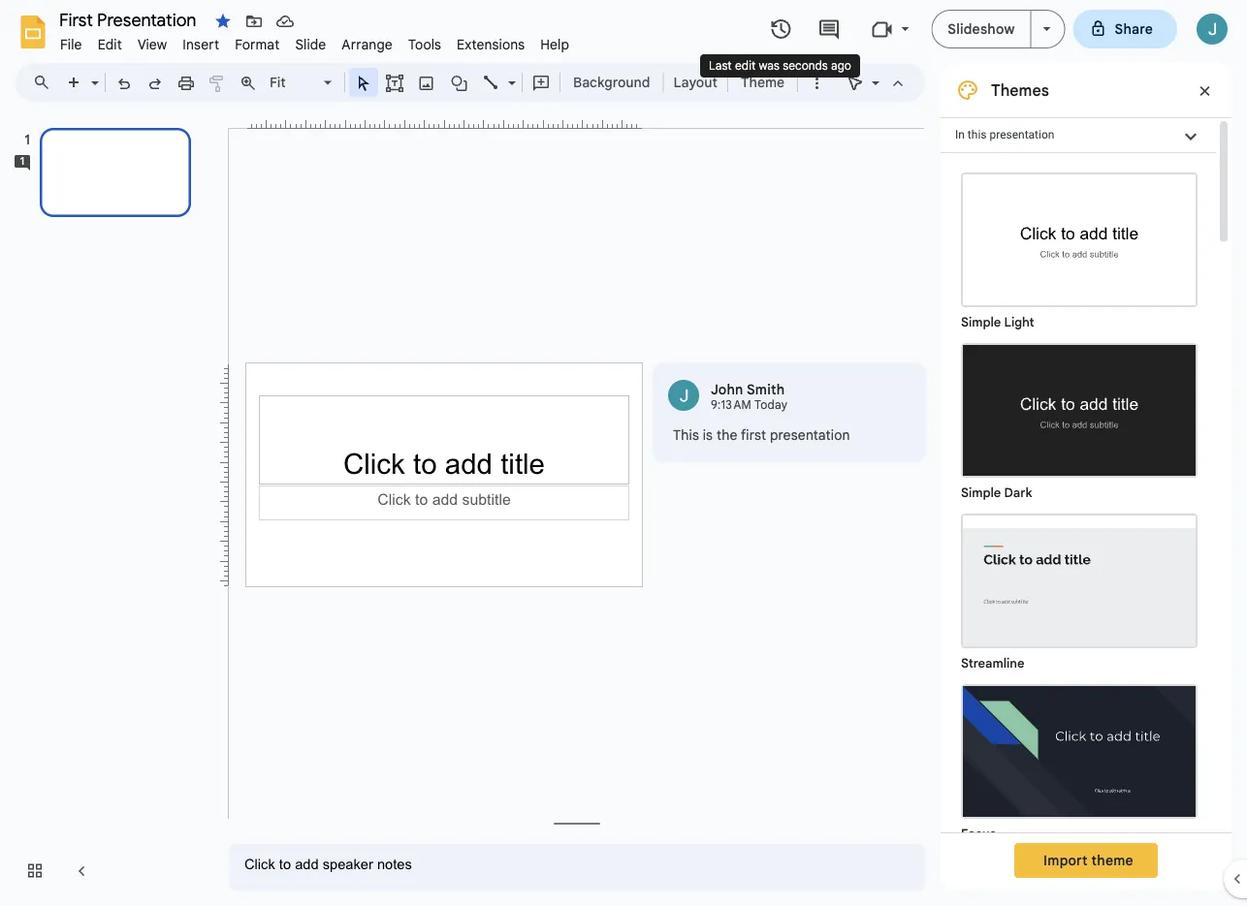 Task type: vqa. For each thing, say whether or not it's contained in the screenshot.
for
no



Task type: locate. For each thing, give the bounding box(es) containing it.
simple inside option
[[961, 315, 1001, 330]]

Simple Dark radio
[[951, 334, 1207, 504]]

presentation inside 'tab'
[[990, 128, 1055, 142]]

shape image
[[449, 69, 471, 96]]

arrange
[[342, 36, 393, 53]]

view
[[138, 36, 167, 53]]

background button
[[564, 68, 659, 97]]

themes application
[[0, 0, 1247, 907]]

Zoom text field
[[267, 69, 321, 96]]

share button
[[1073, 10, 1177, 48]]

simple
[[961, 315, 1001, 330], [961, 485, 1001, 501]]

edit menu item
[[90, 33, 130, 56]]

smith
[[747, 381, 785, 398]]

0 vertical spatial presentation
[[990, 128, 1055, 142]]

menu bar banner
[[0, 0, 1247, 907]]

live pointer settings image
[[867, 70, 880, 77]]

presentation down the today
[[770, 427, 850, 444]]

menu bar inside menu bar banner
[[52, 25, 577, 57]]

layout
[[673, 74, 718, 91]]

in this presentation tab
[[941, 117, 1216, 153]]

simple left light
[[961, 315, 1001, 330]]

presentation down themes
[[990, 128, 1055, 142]]

menu bar
[[52, 25, 577, 57]]

mode and view toolbar
[[840, 63, 914, 102]]

0 vertical spatial simple
[[961, 315, 1001, 330]]

simple left dark
[[961, 485, 1001, 501]]

1 horizontal spatial presentation
[[990, 128, 1055, 142]]

slideshow button
[[931, 10, 1031, 48]]

option group containing simple light
[[941, 153, 1216, 907]]

menu bar containing file
[[52, 25, 577, 57]]

presentation
[[990, 128, 1055, 142], [770, 427, 850, 444]]

focus
[[961, 827, 996, 842]]

Zoom field
[[264, 69, 340, 97]]

Star checkbox
[[209, 8, 237, 35]]

1 vertical spatial presentation
[[770, 427, 850, 444]]

navigation
[[0, 110, 213, 907]]

2 simple from the top
[[961, 485, 1001, 501]]

list
[[653, 363, 926, 463]]

format
[[235, 36, 280, 53]]

john
[[711, 381, 743, 398]]

theme
[[741, 74, 785, 91]]

Streamline radio
[[951, 504, 1207, 675]]

simple inside radio
[[961, 485, 1001, 501]]

john smith image
[[668, 380, 699, 411]]

extensions menu item
[[449, 33, 533, 56]]

Menus field
[[24, 69, 67, 96]]

1 simple from the top
[[961, 315, 1001, 330]]

list containing john smith
[[653, 363, 926, 463]]

0 horizontal spatial presentation
[[770, 427, 850, 444]]

file
[[60, 36, 82, 53]]

insert
[[183, 36, 219, 53]]

1 vertical spatial simple
[[961, 485, 1001, 501]]

arrange menu item
[[334, 33, 400, 56]]

Rename text field
[[52, 8, 208, 31]]

option group
[[941, 153, 1216, 907]]

theme button
[[732, 68, 793, 97]]

edit
[[98, 36, 122, 53]]

slide menu item
[[287, 33, 334, 56]]



Task type: describe. For each thing, give the bounding box(es) containing it.
presentation inside 'list'
[[770, 427, 850, 444]]

layout button
[[668, 68, 723, 97]]

help menu item
[[533, 33, 577, 56]]

this is the first presentation
[[673, 427, 850, 444]]

slideshow
[[948, 20, 1015, 37]]

help
[[540, 36, 569, 53]]

this
[[673, 427, 699, 444]]

simple for simple dark
[[961, 485, 1001, 501]]

share
[[1115, 20, 1153, 37]]

new slide with layout image
[[86, 70, 99, 77]]

extensions
[[457, 36, 525, 53]]

light
[[1004, 315, 1034, 330]]

presentation options image
[[1043, 27, 1051, 31]]

insert image image
[[416, 69, 438, 96]]

simple for simple light
[[961, 315, 1001, 330]]

view menu item
[[130, 33, 175, 56]]

main toolbar
[[57, 68, 832, 97]]

Simple Light radio
[[951, 163, 1207, 907]]

9:13 am
[[711, 398, 752, 413]]

dark
[[1004, 485, 1032, 501]]

list inside themes application
[[653, 363, 926, 463]]

john smith 9:13 am today
[[711, 381, 788, 413]]

this
[[968, 128, 987, 142]]

format menu item
[[227, 33, 287, 56]]

themes section
[[941, 63, 1232, 907]]

theme
[[1092, 852, 1134, 869]]

import theme
[[1044, 852, 1134, 869]]

today
[[754, 398, 788, 413]]

first
[[741, 427, 766, 444]]

is
[[703, 427, 713, 444]]

file menu item
[[52, 33, 90, 56]]

tools
[[408, 36, 441, 53]]

import
[[1044, 852, 1088, 869]]

in this presentation
[[955, 128, 1055, 142]]

import theme button
[[1015, 844, 1158, 879]]

streamline
[[961, 656, 1025, 672]]

Focus radio
[[951, 675, 1207, 846]]

themes
[[991, 80, 1049, 100]]

insert menu item
[[175, 33, 227, 56]]

simple dark
[[961, 485, 1032, 501]]

navigation inside themes application
[[0, 110, 213, 907]]

background
[[573, 74, 650, 91]]

in
[[955, 128, 965, 142]]

slide
[[295, 36, 326, 53]]

the
[[717, 427, 738, 444]]

option group inside themes section
[[941, 153, 1216, 907]]

simple light
[[961, 315, 1034, 330]]

tools menu item
[[400, 33, 449, 56]]



